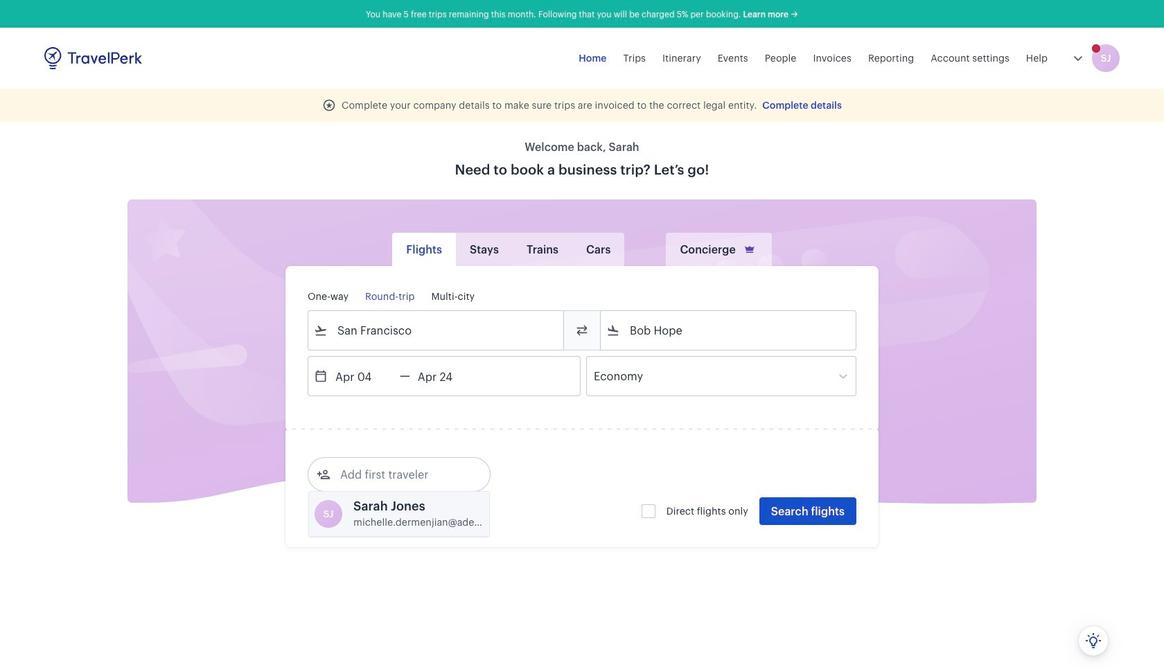 Task type: describe. For each thing, give the bounding box(es) containing it.
From search field
[[328, 320, 546, 342]]

To search field
[[621, 320, 838, 342]]



Task type: locate. For each thing, give the bounding box(es) containing it.
Return text field
[[410, 357, 482, 396]]

Add first traveler search field
[[331, 464, 475, 486]]

Depart text field
[[328, 357, 400, 396]]



